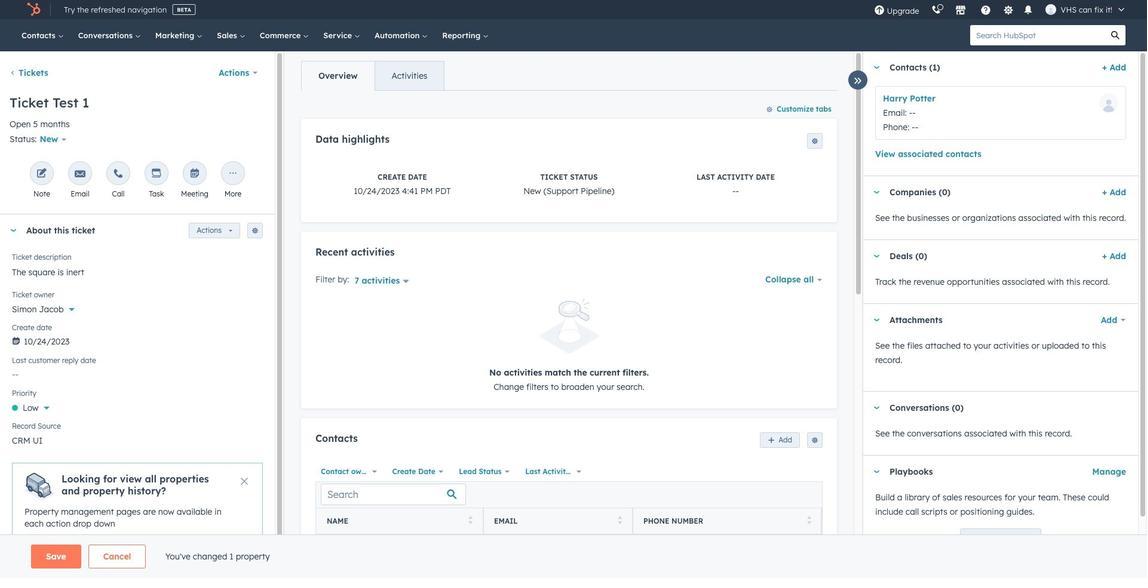 Task type: describe. For each thing, give the bounding box(es) containing it.
3 press to sort. element from the left
[[807, 517, 811, 527]]

1 caret image from the top
[[873, 66, 880, 69]]

Search search field
[[321, 484, 466, 506]]

1 press to sort. element from the left
[[468, 517, 473, 527]]

make a phone call image
[[113, 169, 124, 180]]

3 caret image from the top
[[873, 255, 880, 258]]

2 press to sort. element from the left
[[618, 517, 622, 527]]

press to sort. image for 1st press to sort. element from right
[[807, 517, 811, 525]]

0 vertical spatial alert
[[316, 299, 823, 394]]

press to sort. image for 1st press to sort. element from left
[[468, 517, 473, 525]]

2 caret image from the top
[[873, 191, 880, 194]]

jer mill image
[[1045, 4, 1056, 15]]

close image
[[241, 478, 248, 485]]

create a task image
[[151, 169, 162, 180]]



Task type: vqa. For each thing, say whether or not it's contained in the screenshot.
Create a note IMAGE in the left of the page
yes



Task type: locate. For each thing, give the bounding box(es) containing it.
manage card settings image
[[252, 228, 259, 235]]

1 horizontal spatial alert
[[316, 299, 823, 394]]

alert
[[316, 299, 823, 394], [12, 463, 263, 541]]

schedule a meeting image
[[189, 169, 200, 180]]

press to sort. image
[[618, 517, 622, 525]]

1 vertical spatial caret image
[[873, 191, 880, 194]]

1 vertical spatial alert
[[12, 463, 263, 541]]

1 horizontal spatial press to sort. element
[[618, 517, 622, 527]]

more activities, menu pop up image
[[228, 169, 238, 180]]

0 horizontal spatial alert
[[12, 463, 263, 541]]

None text field
[[12, 260, 263, 284]]

0 horizontal spatial press to sort. image
[[468, 517, 473, 525]]

create a note image
[[36, 169, 47, 180]]

2 vertical spatial caret image
[[873, 255, 880, 258]]

2 press to sort. image from the left
[[807, 517, 811, 525]]

2 horizontal spatial press to sort. element
[[807, 517, 811, 527]]

0 vertical spatial caret image
[[873, 66, 880, 69]]

navigation
[[301, 61, 445, 91]]

caret image
[[873, 66, 880, 69], [873, 191, 880, 194], [873, 255, 880, 258]]

caret image
[[10, 229, 17, 232], [873, 319, 880, 322], [873, 407, 880, 410], [873, 471, 880, 474]]

Search HubSpot search field
[[970, 25, 1106, 45]]

1 horizontal spatial press to sort. image
[[807, 517, 811, 525]]

create an email image
[[75, 169, 85, 180]]

press to sort. image
[[468, 517, 473, 525], [807, 517, 811, 525]]

-- text field
[[12, 364, 263, 383]]

0 horizontal spatial press to sort. element
[[468, 517, 473, 527]]

marketplaces image
[[955, 5, 966, 16]]

press to sort. element
[[468, 517, 473, 527], [618, 517, 622, 527], [807, 517, 811, 527]]

menu
[[868, 0, 1133, 19]]

1 press to sort. image from the left
[[468, 517, 473, 525]]

MM/DD/YYYY text field
[[12, 331, 263, 350]]



